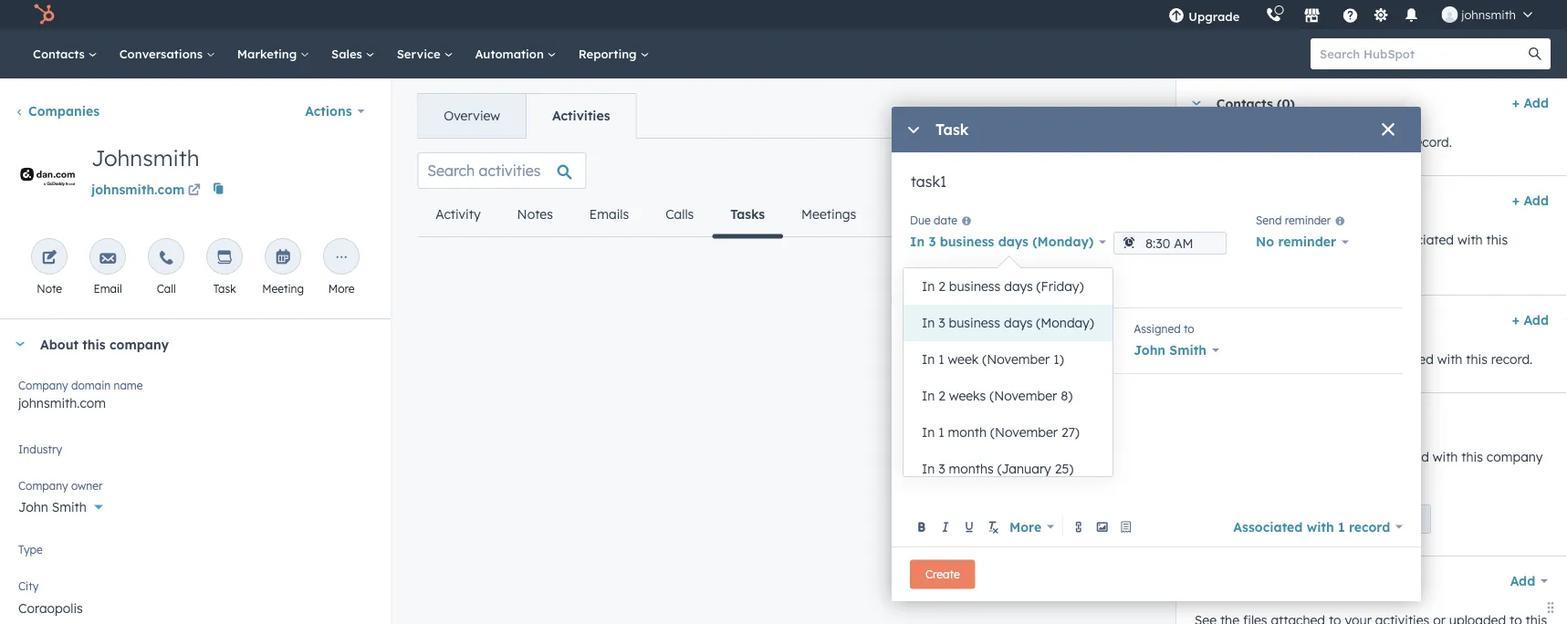 Task type: describe. For each thing, give the bounding box(es) containing it.
search image
[[1530, 47, 1542, 60]]

in for the in 2 weeks (november 8) button
[[922, 388, 935, 404]]

smith for owner
[[52, 499, 87, 515]]

meetings
[[802, 206, 857, 222]]

hubspot
[[1231, 471, 1284, 487]]

meeting image
[[275, 250, 291, 267]]

the for people
[[1221, 134, 1240, 150]]

0 horizontal spatial task
[[213, 282, 236, 295]]

using
[[1195, 471, 1227, 487]]

3 for in 3 business days (monday) button
[[939, 315, 946, 331]]

track the revenue opportunities associated with this record.
[[1195, 232, 1509, 270]]

smith for to
[[1170, 342, 1207, 358]]

in for in 3 business days (monday) button
[[922, 315, 935, 331]]

note
[[37, 282, 62, 295]]

set up payments
[[1329, 513, 1416, 526]]

activity
[[436, 206, 481, 222]]

to for assigned
[[1184, 322, 1195, 336]]

(january
[[998, 461, 1052, 477]]

see
[[1195, 134, 1217, 150]]

johnsmith button
[[1431, 0, 1544, 29]]

company inside collect and track payments associated with this company using hubspot payments.
[[1487, 449, 1544, 465]]

+ add for track the customer requests associated with this record.
[[1513, 312, 1550, 328]]

(november for week
[[983, 352, 1050, 368]]

1 + from the top
[[1513, 95, 1520, 111]]

queue
[[1077, 322, 1111, 336]]

caret image
[[15, 342, 26, 347]]

Title text field
[[910, 171, 1404, 207]]

notes button
[[499, 193, 571, 237]]

reporting
[[579, 46, 641, 61]]

months
[[949, 461, 994, 477]]

john smith image
[[1442, 6, 1459, 23]]

task inside button
[[1112, 260, 1135, 273]]

1 + add button from the top
[[1513, 92, 1550, 114]]

1)
[[1054, 352, 1064, 368]]

johnsmith
[[91, 144, 200, 172]]

2 for weeks
[[939, 388, 946, 404]]

calls
[[666, 206, 694, 222]]

john smith for assigned
[[1134, 342, 1207, 358]]

note image
[[41, 250, 58, 267]]

(friday)
[[1037, 279, 1084, 294]]

navigation containing activity
[[418, 193, 875, 239]]

collect and track payments associated with this company using hubspot payments.
[[1195, 449, 1544, 487]]

0 vertical spatial record.
[[1411, 134, 1453, 150]]

more button
[[1006, 515, 1058, 540]]

in for in 1 week (november 1) button
[[922, 352, 935, 368]]

in inside dropdown button
[[910, 234, 925, 250]]

1 horizontal spatial task
[[936, 121, 969, 139]]

track for track the customer requests associated with this record.
[[1195, 352, 1227, 368]]

company inside dropdown button
[[110, 336, 169, 352]]

tasks
[[731, 206, 765, 222]]

john for company owner
[[18, 499, 48, 515]]

send
[[1256, 213, 1282, 227]]

2 for business
[[939, 279, 946, 294]]

the for customer
[[1231, 352, 1250, 368]]

john smith button for to
[[1134, 338, 1220, 363]]

service
[[397, 46, 444, 61]]

with inside popup button
[[1307, 519, 1335, 535]]

Search activities search field
[[418, 152, 586, 189]]

(monday) inside button
[[1037, 315, 1095, 331]]

payments.
[[1288, 471, 1351, 487]]

conversations link
[[108, 29, 226, 79]]

customer
[[1254, 352, 1310, 368]]

HH:MM text field
[[1114, 232, 1227, 255]]

and
[[1239, 449, 1263, 465]]

marketing
[[237, 46, 300, 61]]

in for in 3 months (january 25) button
[[922, 461, 935, 477]]

edit button
[[15, 144, 80, 216]]

close dialog image
[[1382, 123, 1396, 138]]

in 2 business days (friday) button
[[904, 268, 1113, 305]]

contacts link
[[22, 29, 108, 79]]

john for assigned to
[[1134, 342, 1166, 358]]

people
[[1244, 134, 1284, 150]]

record. for track the revenue opportunities associated with this record.
[[1195, 254, 1237, 270]]

sales link
[[321, 29, 386, 79]]

collapse
[[1044, 163, 1098, 179]]

set for set up payments
[[1329, 513, 1345, 526]]

name
[[114, 379, 143, 392]]

no reminder button
[[1256, 229, 1350, 255]]

with for requests
[[1438, 352, 1463, 368]]

upgrade image
[[1169, 8, 1185, 25]]

marketplaces image
[[1304, 8, 1321, 25]]

to-do button
[[910, 338, 960, 363]]

business for in 3 business days (monday) button
[[949, 315, 1001, 331]]

track
[[1266, 449, 1297, 465]]

+ for track the revenue opportunities associated with this record.
[[1513, 193, 1520, 209]]

set up payments link
[[1313, 505, 1432, 534]]

in 3 months (january 25)
[[922, 461, 1074, 477]]

calling icon image
[[1266, 7, 1282, 24]]

q1 button
[[1077, 338, 1105, 363]]

no reminder
[[1256, 234, 1337, 250]]

1 inside popup button
[[1339, 519, 1346, 535]]

associated for payments
[[1364, 449, 1430, 465]]

companies
[[28, 103, 100, 119]]

(november for month
[[991, 425, 1058, 441]]

actions
[[305, 103, 352, 119]]

1 for month
[[939, 425, 945, 441]]

this for track the customer requests associated with this record.
[[1467, 352, 1488, 368]]

company owner
[[18, 479, 103, 493]]

assigned
[[1134, 322, 1181, 336]]

calls button
[[648, 193, 713, 237]]

in 1 week (november 1) button
[[904, 342, 1113, 378]]

about this company
[[40, 336, 169, 352]]

activities
[[552, 108, 610, 124]]

hubspot image
[[33, 4, 55, 26]]

company domain name johnsmith.com
[[18, 379, 143, 411]]

marketplaces button
[[1293, 0, 1332, 29]]

+ add button for track the customer requests associated with this record.
[[1513, 310, 1550, 331]]

in 3 business days (monday) button
[[904, 305, 1113, 342]]

notifications button
[[1396, 0, 1428, 29]]

service link
[[386, 29, 464, 79]]

in 3 months (january 25) button
[[904, 451, 1113, 488]]

link opens in a new window image
[[188, 185, 201, 198]]

days for the in 2 business days (friday) button
[[1005, 279, 1033, 294]]

company for company domain name johnsmith.com
[[18, 379, 68, 392]]

about this company button
[[0, 320, 373, 369]]

in 1 month (november 27)
[[922, 425, 1080, 441]]

create for create
[[926, 568, 960, 582]]

call
[[157, 282, 176, 295]]

add button
[[1499, 563, 1550, 600]]

month
[[948, 425, 987, 441]]

business inside dropdown button
[[940, 234, 995, 250]]

track for track the revenue opportunities associated with this record.
[[1195, 232, 1227, 248]]

weeks
[[949, 388, 986, 404]]

do
[[931, 342, 947, 358]]

no
[[1256, 234, 1275, 250]]

due
[[910, 213, 931, 227]]

associated with 1 record
[[1234, 519, 1391, 535]]

2 caret image from the top
[[1191, 318, 1202, 323]]

date
[[934, 213, 958, 227]]

navigation containing overview
[[418, 93, 637, 139]]

to-
[[910, 342, 931, 358]]

menu containing johnsmith
[[1156, 0, 1546, 29]]

contacts (0)
[[1217, 95, 1296, 111]]

+ add button for track the revenue opportunities associated with this record.
[[1513, 190, 1550, 212]]

industry
[[18, 442, 62, 456]]

in for in 1 month (november 27) button
[[922, 425, 935, 441]]

in 3 business days (monday) button
[[910, 229, 1107, 255]]

email
[[94, 282, 122, 295]]

tasks button
[[713, 193, 784, 239]]

task image
[[217, 250, 233, 267]]

high button
[[989, 338, 1048, 363]]

reporting link
[[568, 29, 661, 79]]

meetings button
[[784, 193, 875, 237]]



Task type: locate. For each thing, give the bounding box(es) containing it.
1 vertical spatial john
[[18, 499, 48, 515]]

associated up set up payments link
[[1364, 449, 1430, 465]]

1 horizontal spatial company
[[1487, 449, 1544, 465]]

0 vertical spatial to
[[966, 273, 980, 291]]

payments inside collect and track payments associated with this company using hubspot payments.
[[1300, 449, 1361, 465]]

this
[[1386, 134, 1408, 150], [1487, 232, 1509, 248], [82, 336, 106, 352], [1467, 352, 1488, 368], [1462, 449, 1484, 465]]

0 vertical spatial contacts
[[33, 46, 88, 61]]

add inside popup button
[[1511, 573, 1536, 589]]

notes
[[517, 206, 553, 222]]

0 vertical spatial johnsmith.com
[[91, 182, 185, 198]]

3
[[929, 234, 936, 250], [939, 315, 946, 331], [939, 461, 946, 477]]

+ add
[[1513, 95, 1550, 111], [1513, 193, 1550, 209], [1513, 312, 1550, 328]]

collect
[[1195, 449, 1236, 465]]

company
[[110, 336, 169, 352], [1487, 449, 1544, 465]]

1 vertical spatial to
[[1184, 322, 1195, 336]]

smith down assigned to
[[1170, 342, 1207, 358]]

type up to-
[[910, 322, 935, 336]]

2 vertical spatial + add
[[1513, 312, 1550, 328]]

to
[[966, 273, 980, 291], [1184, 322, 1195, 336]]

business inside button
[[949, 279, 1001, 294]]

this for track the revenue opportunities associated with this record.
[[1487, 232, 1509, 248]]

0 vertical spatial +
[[1513, 95, 1520, 111]]

with for opportunities
[[1458, 232, 1484, 248]]

1 horizontal spatial john smith
[[1134, 342, 1207, 358]]

2 vertical spatial business
[[949, 315, 1001, 331]]

navigation
[[418, 93, 637, 139], [418, 193, 875, 239]]

associated inside track the revenue opportunities associated with this record.
[[1389, 232, 1455, 248]]

(november down 'priority'
[[983, 352, 1050, 368]]

task right minimize dialog icon
[[936, 121, 969, 139]]

list box
[[904, 268, 1113, 488]]

to left repeat
[[966, 273, 980, 291]]

in 2 weeks (november 8) button
[[904, 378, 1113, 415]]

1 vertical spatial record.
[[1195, 254, 1237, 270]]

2 up do
[[939, 279, 946, 294]]

record. inside track the revenue opportunities associated with this record.
[[1195, 254, 1237, 270]]

to right assigned
[[1184, 322, 1195, 336]]

1 vertical spatial john smith
[[18, 499, 87, 515]]

reminder
[[1285, 213, 1332, 227], [1279, 234, 1337, 250]]

type up city
[[18, 543, 43, 557]]

0 horizontal spatial john
[[18, 499, 48, 515]]

record.
[[1411, 134, 1453, 150], [1195, 254, 1237, 270], [1492, 352, 1533, 368]]

caret image inside "contacts (0)" dropdown button
[[1191, 101, 1202, 105]]

2 track from the top
[[1195, 352, 1227, 368]]

0 vertical spatial company
[[110, 336, 169, 352]]

2 vertical spatial days
[[1004, 315, 1033, 331]]

create button
[[910, 560, 976, 589]]

contacts (0) button
[[1177, 79, 1506, 128]]

(monday) up "(friday)"
[[1033, 234, 1094, 250]]

0 horizontal spatial to
[[966, 273, 980, 291]]

(monday) up q1
[[1037, 315, 1095, 331]]

company down about
[[18, 379, 68, 392]]

caret image up see at the top of page
[[1191, 101, 1202, 105]]

calling icon button
[[1259, 3, 1290, 27]]

revenue
[[1254, 232, 1301, 248]]

reminder down send reminder
[[1279, 234, 1337, 250]]

1 vertical spatial task
[[1112, 260, 1135, 273]]

in 3 business days (monday)
[[910, 234, 1094, 250], [922, 315, 1095, 331]]

+ add for track the revenue opportunities associated with this record.
[[1513, 193, 1550, 209]]

create task
[[1075, 260, 1135, 273]]

2 + add button from the top
[[1513, 190, 1550, 212]]

business for the in 2 business days (friday) button
[[949, 279, 1001, 294]]

in 3 business days (monday) inside in 3 business days (monday) dropdown button
[[910, 234, 1094, 250]]

2 inside button
[[939, 279, 946, 294]]

record
[[1350, 519, 1391, 535]]

2 navigation from the top
[[418, 193, 875, 239]]

3 inside dropdown button
[[929, 234, 936, 250]]

company down industry
[[18, 479, 68, 493]]

with inside collect and track payments associated with this company using hubspot payments.
[[1433, 449, 1459, 465]]

reminder for no reminder
[[1279, 234, 1337, 250]]

days up in 3 business days (monday) button
[[1005, 279, 1033, 294]]

opportunities
[[1305, 232, 1385, 248]]

1 horizontal spatial set
[[1329, 513, 1345, 526]]

contacts left (0)
[[1217, 95, 1274, 111]]

2 vertical spatial 1
[[1339, 519, 1346, 535]]

1 navigation from the top
[[418, 93, 637, 139]]

requests
[[1314, 352, 1365, 368]]

call image
[[158, 250, 175, 267]]

0 vertical spatial caret image
[[1191, 101, 1202, 105]]

settings image
[[1373, 8, 1390, 24]]

in 1 week (november 1)
[[922, 352, 1064, 368]]

set left repeat
[[940, 273, 962, 291]]

0 vertical spatial set
[[940, 273, 962, 291]]

more down the (january
[[1010, 519, 1042, 535]]

track left the customer
[[1195, 352, 1227, 368]]

1 left week
[[939, 352, 945, 368]]

settings link
[[1370, 5, 1393, 24]]

2 vertical spatial (november
[[991, 425, 1058, 441]]

0 vertical spatial the
[[1221, 134, 1240, 150]]

johnsmith
[[1462, 7, 1517, 22]]

days up repeat
[[999, 234, 1029, 250]]

reminder inside popup button
[[1279, 234, 1337, 250]]

task down "task" image
[[213, 282, 236, 295]]

upgrade
[[1189, 9, 1240, 24]]

0 horizontal spatial contacts
[[33, 46, 88, 61]]

1 vertical spatial type
[[18, 543, 43, 557]]

3 down due date
[[929, 234, 936, 250]]

track the customer requests associated with this record.
[[1195, 352, 1533, 368]]

1 vertical spatial + add button
[[1513, 190, 1550, 212]]

2 vertical spatial 3
[[939, 461, 946, 477]]

2 vertical spatial +
[[1513, 312, 1520, 328]]

in inside button
[[922, 279, 935, 294]]

business inside button
[[949, 315, 1001, 331]]

business down date
[[940, 234, 995, 250]]

2 company from the top
[[18, 479, 68, 493]]

1 vertical spatial in 3 business days (monday)
[[922, 315, 1095, 331]]

task down hh:mm text field
[[1112, 260, 1135, 273]]

this inside track the revenue opportunities associated with this record.
[[1487, 232, 1509, 248]]

company inside company domain name johnsmith.com
[[18, 379, 68, 392]]

up
[[1348, 513, 1362, 526]]

the left the customer
[[1231, 352, 1250, 368]]

sales
[[332, 46, 366, 61]]

johnsmith.com
[[91, 182, 185, 198], [18, 395, 106, 411]]

see the people associated with this record.
[[1195, 134, 1453, 150]]

3 for in 3 months (january 25) button
[[939, 461, 946, 477]]

0 vertical spatial john smith button
[[1134, 338, 1220, 363]]

1 vertical spatial (monday)
[[1037, 315, 1095, 331]]

25)
[[1055, 461, 1074, 477]]

in 3 business days (monday) inside in 3 business days (monday) button
[[922, 315, 1095, 331]]

johnsmith.com inside company domain name johnsmith.com
[[18, 395, 106, 411]]

0 vertical spatial type
[[910, 322, 935, 336]]

0 horizontal spatial payments
[[1300, 449, 1361, 465]]

1 horizontal spatial type
[[910, 322, 935, 336]]

0 vertical spatial (november
[[983, 352, 1050, 368]]

menu item
[[1253, 0, 1257, 29]]

payments up payments.
[[1300, 449, 1361, 465]]

high
[[1005, 342, 1036, 358]]

0 vertical spatial payments
[[1300, 449, 1361, 465]]

(monday)
[[1033, 234, 1094, 250], [1037, 315, 1095, 331]]

(november up the (january
[[991, 425, 1058, 441]]

1 vertical spatial payments
[[1365, 513, 1416, 526]]

in left week
[[922, 352, 935, 368]]

caret image right assigned
[[1191, 318, 1202, 323]]

days up high
[[1004, 315, 1033, 331]]

create inside create task button
[[1075, 260, 1109, 273]]

1 horizontal spatial john
[[1134, 342, 1166, 358]]

business up in 3 business days (monday) button
[[949, 279, 1001, 294]]

business up week
[[949, 315, 1001, 331]]

1 + add from the top
[[1513, 95, 1550, 111]]

associated right requests
[[1369, 352, 1434, 368]]

0 horizontal spatial set
[[940, 273, 962, 291]]

companies link
[[15, 103, 100, 119]]

help button
[[1335, 0, 1366, 29]]

1 company from the top
[[18, 379, 68, 392]]

1 2 from the top
[[939, 279, 946, 294]]

1 vertical spatial company
[[1487, 449, 1544, 465]]

priority
[[989, 322, 1026, 336]]

1 vertical spatial johnsmith.com
[[18, 395, 106, 411]]

1 left month
[[939, 425, 945, 441]]

to for set
[[966, 273, 980, 291]]

more image
[[333, 250, 350, 267]]

1 horizontal spatial to
[[1184, 322, 1195, 336]]

in 1 month (november 27) button
[[904, 415, 1113, 451]]

2 horizontal spatial task
[[1112, 260, 1135, 273]]

2 + add from the top
[[1513, 193, 1550, 209]]

in 3 business days (monday) up repeat
[[910, 234, 1094, 250]]

(0)
[[1278, 95, 1296, 111]]

days for in 3 business days (monday) button
[[1004, 315, 1033, 331]]

contacts
[[33, 46, 88, 61], [1217, 95, 1274, 111]]

in left month
[[922, 425, 935, 441]]

in 3 business days (monday) up high 'popup button'
[[922, 315, 1095, 331]]

emails button
[[571, 193, 648, 237]]

johnsmith.com down johnsmith
[[91, 182, 185, 198]]

1 vertical spatial + add
[[1513, 193, 1550, 209]]

q1
[[1077, 342, 1093, 358]]

repeat
[[985, 273, 1030, 291]]

conversations
[[119, 46, 206, 61]]

2 2 from the top
[[939, 388, 946, 404]]

1 vertical spatial company
[[18, 479, 68, 493]]

1 horizontal spatial create
[[1075, 260, 1109, 273]]

1 vertical spatial john smith button
[[18, 489, 373, 520]]

days inside dropdown button
[[999, 234, 1029, 250]]

1 vertical spatial the
[[1231, 232, 1250, 248]]

1 horizontal spatial john smith button
[[1134, 338, 1220, 363]]

with for payments
[[1433, 449, 1459, 465]]

associated inside collect and track payments associated with this company using hubspot payments.
[[1364, 449, 1430, 465]]

3 left months
[[939, 461, 946, 477]]

1 vertical spatial track
[[1195, 352, 1227, 368]]

john smith down assigned to
[[1134, 342, 1207, 358]]

in
[[910, 234, 925, 250], [922, 279, 935, 294], [922, 315, 935, 331], [922, 352, 935, 368], [922, 388, 935, 404], [922, 425, 935, 441], [922, 461, 935, 477]]

0 vertical spatial 1
[[939, 352, 945, 368]]

the for revenue
[[1231, 232, 1250, 248]]

1 horizontal spatial contacts
[[1217, 95, 1274, 111]]

create for create task
[[1075, 260, 1109, 273]]

0 horizontal spatial smith
[[52, 499, 87, 515]]

1 track from the top
[[1195, 232, 1227, 248]]

contacts for contacts
[[33, 46, 88, 61]]

1 vertical spatial 2
[[939, 388, 946, 404]]

+ for track the customer requests associated with this record.
[[1513, 312, 1520, 328]]

0 vertical spatial more
[[329, 282, 355, 295]]

overview button
[[418, 94, 526, 138]]

john smith down company owner
[[18, 499, 87, 515]]

johnsmith.com down domain
[[18, 395, 106, 411]]

0 vertical spatial + add button
[[1513, 92, 1550, 114]]

task
[[936, 121, 969, 139], [1112, 260, 1135, 273], [213, 282, 236, 295]]

with inside track the revenue opportunities associated with this record.
[[1458, 232, 1484, 248]]

about
[[40, 336, 79, 352]]

2 left weeks
[[939, 388, 946, 404]]

john smith
[[1134, 342, 1207, 358], [18, 499, 87, 515]]

1 horizontal spatial smith
[[1170, 342, 1207, 358]]

0 vertical spatial john smith
[[1134, 342, 1207, 358]]

days inside button
[[1005, 279, 1033, 294]]

set for set to repeat
[[940, 273, 962, 291]]

0 horizontal spatial type
[[18, 543, 43, 557]]

in down due
[[910, 234, 925, 250]]

(november down in 1 week (november 1) button
[[990, 388, 1058, 404]]

1 left "up" at the right of the page
[[1339, 519, 1346, 535]]

city
[[18, 579, 39, 593]]

this for collect and track payments associated with this company using hubspot payments.
[[1462, 449, 1484, 465]]

the right see at the top of page
[[1221, 134, 1240, 150]]

0 horizontal spatial create
[[926, 568, 960, 582]]

menu
[[1156, 0, 1546, 29]]

track left no
[[1195, 232, 1227, 248]]

1 horizontal spatial more
[[1010, 519, 1042, 535]]

associated right the opportunities
[[1389, 232, 1455, 248]]

in 2 weeks (november 8)
[[922, 388, 1073, 404]]

1 vertical spatial navigation
[[418, 193, 875, 239]]

days inside button
[[1004, 315, 1033, 331]]

2 vertical spatial record.
[[1492, 352, 1533, 368]]

in left months
[[922, 461, 935, 477]]

1 vertical spatial 1
[[939, 425, 945, 441]]

(monday) inside dropdown button
[[1033, 234, 1094, 250]]

1 vertical spatial smith
[[52, 499, 87, 515]]

company for company owner
[[18, 479, 68, 493]]

1 vertical spatial (november
[[990, 388, 1058, 404]]

link opens in a new window image
[[188, 180, 201, 202]]

set left "up" at the right of the page
[[1329, 513, 1345, 526]]

notifications image
[[1404, 8, 1420, 25]]

associated for opportunities
[[1389, 232, 1455, 248]]

caret image
[[1191, 101, 1202, 105], [1191, 318, 1202, 323]]

2 vertical spatial task
[[213, 282, 236, 295]]

due date
[[910, 213, 958, 227]]

the left no
[[1231, 232, 1250, 248]]

in for the in 2 business days (friday) button
[[922, 279, 935, 294]]

reminder for send reminder
[[1285, 213, 1332, 227]]

hubspot link
[[22, 4, 68, 26]]

all
[[1101, 163, 1117, 179]]

contacts for contacts (0)
[[1217, 95, 1274, 111]]

(november for weeks
[[990, 388, 1058, 404]]

john smith for company
[[18, 499, 87, 515]]

+ add button
[[1513, 92, 1550, 114], [1513, 190, 1550, 212], [1513, 310, 1550, 331]]

2 vertical spatial + add button
[[1513, 310, 1550, 331]]

1 vertical spatial 3
[[939, 315, 946, 331]]

list box containing in 2 business days (friday)
[[904, 268, 1113, 488]]

in left weeks
[[922, 388, 935, 404]]

1 vertical spatial reminder
[[1279, 234, 1337, 250]]

2 vertical spatial the
[[1231, 352, 1250, 368]]

3 + add from the top
[[1513, 312, 1550, 328]]

associated down "contacts (0)" dropdown button
[[1288, 134, 1354, 150]]

0 vertical spatial 2
[[939, 279, 946, 294]]

smith down company owner
[[52, 499, 87, 515]]

3 + from the top
[[1513, 312, 1520, 328]]

1 vertical spatial caret image
[[1191, 318, 1202, 323]]

1 vertical spatial create
[[926, 568, 960, 582]]

activity button
[[418, 193, 499, 237]]

1 vertical spatial business
[[949, 279, 1001, 294]]

collapse all
[[1044, 163, 1117, 179]]

payments right "up" at the right of the page
[[1365, 513, 1416, 526]]

associated
[[1288, 134, 1354, 150], [1389, 232, 1455, 248], [1369, 352, 1434, 368], [1364, 449, 1430, 465]]

0 vertical spatial navigation
[[418, 93, 637, 139]]

john down company owner
[[18, 499, 48, 515]]

associated
[[1234, 519, 1303, 535]]

contacts down hubspot link
[[33, 46, 88, 61]]

1 horizontal spatial record.
[[1411, 134, 1453, 150]]

1 horizontal spatial payments
[[1365, 513, 1416, 526]]

in left set to repeat
[[922, 279, 935, 294]]

the inside track the revenue opportunities associated with this record.
[[1231, 232, 1250, 248]]

0 horizontal spatial company
[[110, 336, 169, 352]]

help image
[[1343, 8, 1359, 25]]

in up the to-do
[[922, 315, 935, 331]]

0 vertical spatial (monday)
[[1033, 234, 1094, 250]]

3 up do
[[939, 315, 946, 331]]

0 vertical spatial track
[[1195, 232, 1227, 248]]

1 caret image from the top
[[1191, 101, 1202, 105]]

0 vertical spatial in 3 business days (monday)
[[910, 234, 1094, 250]]

1 for week
[[939, 352, 945, 368]]

john smith button for owner
[[18, 489, 373, 520]]

City text field
[[18, 590, 373, 625]]

email image
[[100, 250, 116, 267]]

1 vertical spatial +
[[1513, 193, 1520, 209]]

minimize dialog image
[[907, 123, 921, 138]]

0 horizontal spatial john smith
[[18, 499, 87, 515]]

track inside track the revenue opportunities associated with this record.
[[1195, 232, 1227, 248]]

overview
[[444, 108, 500, 124]]

0 vertical spatial 3
[[929, 234, 936, 250]]

2 horizontal spatial record.
[[1492, 352, 1533, 368]]

more down more 'icon'
[[329, 282, 355, 295]]

activities button
[[526, 94, 636, 138]]

associated for requests
[[1369, 352, 1434, 368]]

john down assigned
[[1134, 342, 1166, 358]]

0 vertical spatial days
[[999, 234, 1029, 250]]

0 vertical spatial create
[[1075, 260, 1109, 273]]

1
[[939, 352, 945, 368], [939, 425, 945, 441], [1339, 519, 1346, 535]]

0 horizontal spatial record.
[[1195, 254, 1237, 270]]

set to repeat
[[940, 273, 1030, 291]]

0 vertical spatial task
[[936, 121, 969, 139]]

2 inside button
[[939, 388, 946, 404]]

0 vertical spatial reminder
[[1285, 213, 1332, 227]]

2 + from the top
[[1513, 193, 1520, 209]]

record. for track the customer requests associated with this record.
[[1492, 352, 1533, 368]]

automation link
[[464, 29, 568, 79]]

Search HubSpot search field
[[1311, 38, 1535, 69]]

this inside collect and track payments associated with this company using hubspot payments.
[[1462, 449, 1484, 465]]

automation
[[475, 46, 548, 61]]

1 vertical spatial contacts
[[1217, 95, 1274, 111]]

this inside about this company dropdown button
[[82, 336, 106, 352]]

reminder up no reminder popup button
[[1285, 213, 1332, 227]]

meeting
[[262, 282, 304, 295]]

1 vertical spatial more
[[1010, 519, 1042, 535]]

create task button
[[1059, 252, 1150, 281]]

payments
[[1300, 449, 1361, 465], [1365, 513, 1416, 526]]

3 + add button from the top
[[1513, 310, 1550, 331]]

more inside more popup button
[[1010, 519, 1042, 535]]

create inside create button
[[926, 568, 960, 582]]

0 vertical spatial smith
[[1170, 342, 1207, 358]]

contacts inside dropdown button
[[1217, 95, 1274, 111]]

0 vertical spatial + add
[[1513, 95, 1550, 111]]

1 vertical spatial set
[[1329, 513, 1345, 526]]

0 horizontal spatial more
[[329, 282, 355, 295]]



Task type: vqa. For each thing, say whether or not it's contained in the screenshot.
Create Task button
yes



